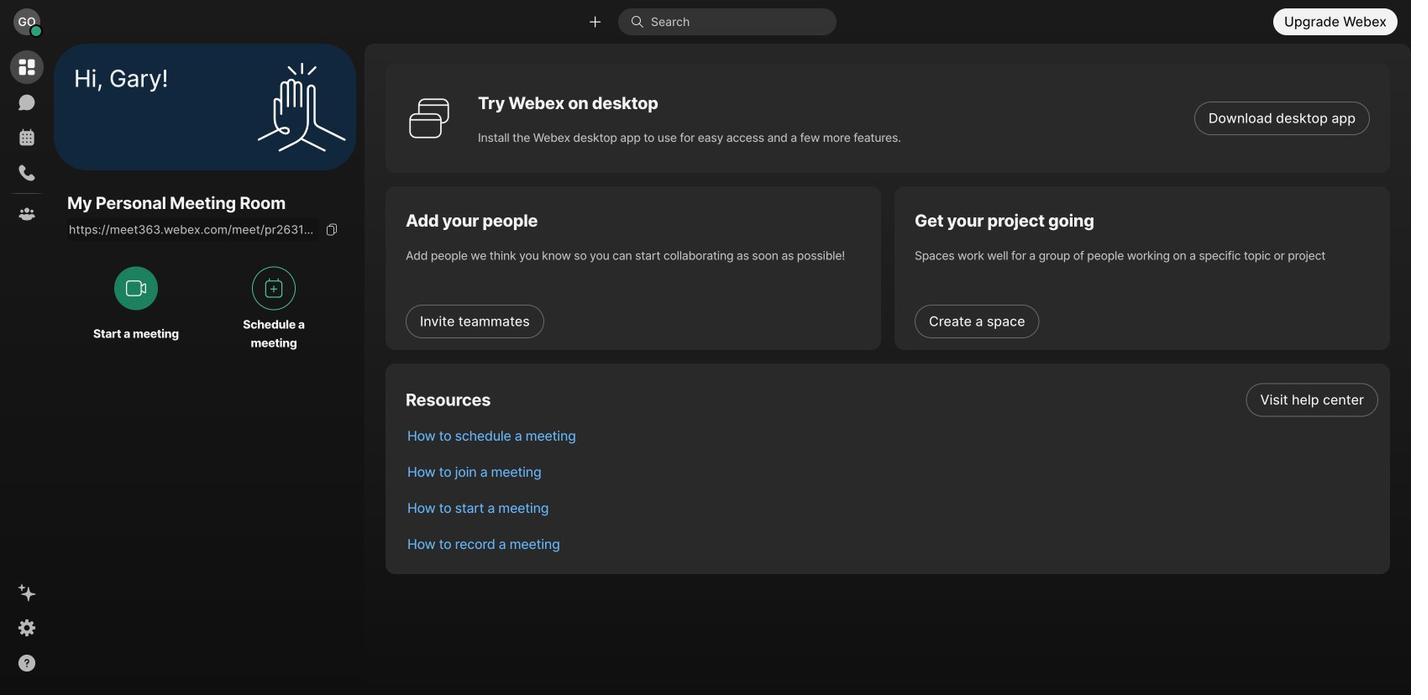 Task type: locate. For each thing, give the bounding box(es) containing it.
list item
[[394, 382, 1390, 418], [394, 418, 1390, 454], [394, 454, 1390, 491], [394, 491, 1390, 527], [394, 527, 1390, 563]]

4 list item from the top
[[394, 491, 1390, 527]]

navigation
[[0, 44, 54, 695]]

None text field
[[67, 218, 319, 241]]

3 list item from the top
[[394, 454, 1390, 491]]

1 list item from the top
[[394, 382, 1390, 418]]



Task type: describe. For each thing, give the bounding box(es) containing it.
two hands high fiving image
[[251, 57, 352, 157]]

2 list item from the top
[[394, 418, 1390, 454]]

webex tab list
[[10, 50, 44, 231]]

5 list item from the top
[[394, 527, 1390, 563]]



Task type: vqa. For each thing, say whether or not it's contained in the screenshot.
cancel_16 'IMAGE'
no



